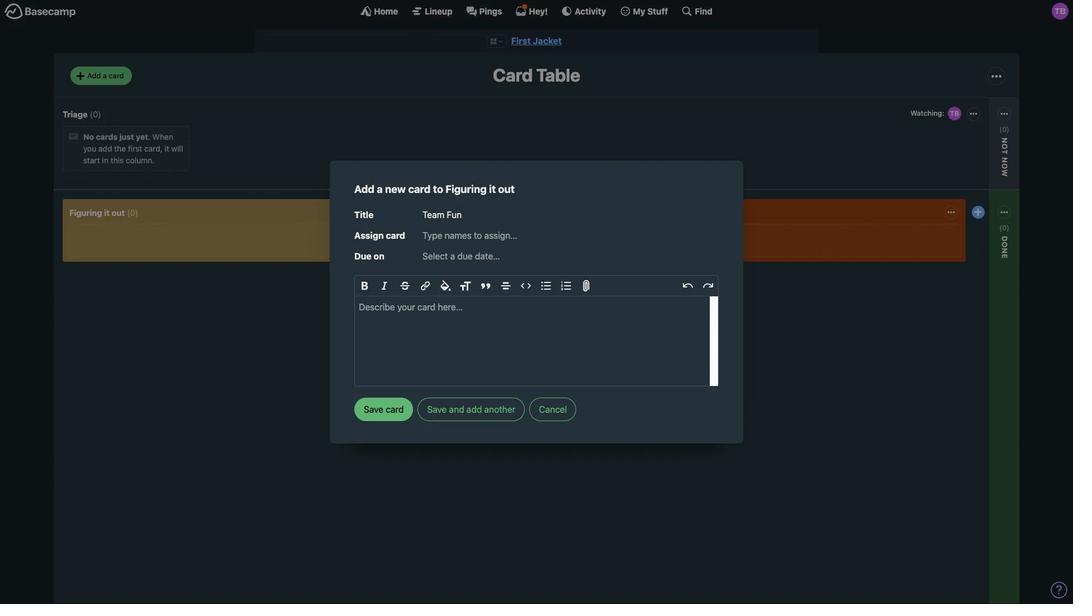 Task type: locate. For each thing, give the bounding box(es) containing it.
add inside button
[[467, 404, 482, 414]]

main element
[[0, 0, 1074, 22]]

n o t n o w
[[1001, 137, 1010, 177]]

activity
[[575, 6, 607, 16]]

tyler black image
[[947, 106, 963, 121]]

n down t
[[1001, 157, 1010, 163]]

card table
[[493, 65, 581, 86]]

figuring it out link
[[69, 207, 125, 217]]

1 vertical spatial add
[[355, 183, 375, 195]]

2 vertical spatial it
[[104, 207, 110, 217]]

add up in at the left top of the page
[[98, 144, 112, 153]]

o up e
[[1001, 242, 1010, 248]]

1 horizontal spatial a
[[377, 183, 383, 195]]

(0) right triage link
[[90, 109, 101, 119]]

add for add a new card to figuring it out
[[355, 183, 375, 195]]

color it white image
[[426, 268, 435, 277]]

0 vertical spatial add
[[87, 71, 101, 80]]

add
[[98, 144, 112, 153], [467, 404, 482, 414]]

watching:
[[911, 109, 945, 117], [426, 232, 462, 241], [934, 245, 970, 255]]

1 horizontal spatial figuring
[[446, 183, 487, 195]]

this
[[111, 156, 124, 165]]

1 o from the top
[[1001, 144, 1010, 150]]

save and add another button
[[418, 398, 525, 421]]

0 vertical spatial it
[[165, 144, 169, 153]]

n
[[1001, 157, 1010, 163], [1001, 248, 1010, 254]]

1 vertical spatial a
[[377, 183, 383, 195]]

color it blue image
[[426, 281, 435, 290]]

0 vertical spatial n
[[1001, 157, 1010, 163]]

0 vertical spatial o
[[1001, 144, 1010, 150]]

n
[[1001, 137, 1010, 144]]

add a card
[[87, 71, 124, 80]]

.
[[148, 132, 150, 142]]

n down d
[[1001, 248, 1010, 254]]

add a card link
[[70, 67, 132, 85]]

add a new card to figuring it out
[[355, 183, 515, 195]]

color it green image
[[437, 281, 446, 290]]

option group
[[423, 265, 502, 293]]

it inside . when you add the first card, it will start in this column.
[[165, 144, 169, 153]]

cancel link
[[530, 398, 577, 421]]

2 vertical spatial o
[[1001, 242, 1010, 248]]

and
[[449, 404, 465, 414]]

it
[[165, 144, 169, 153], [489, 183, 496, 195], [104, 207, 110, 217]]

my stuff
[[633, 6, 669, 16]]

no cards just yet
[[83, 132, 148, 142]]

the
[[114, 144, 126, 153]]

a for card
[[103, 71, 107, 80]]

add inside . when you add the first card, it will start in this column.
[[98, 144, 112, 153]]

1 vertical spatial o
[[1001, 163, 1010, 169]]

another
[[485, 404, 516, 414]]

cancel
[[539, 404, 567, 414]]

watching: up color it yellow "icon"
[[426, 232, 462, 241]]

a
[[103, 71, 107, 80], [377, 183, 383, 195]]

when
[[153, 132, 173, 142]]

. when you add the first card, it will start in this column.
[[83, 132, 183, 165]]

0 horizontal spatial tyler black image
[[486, 229, 502, 244]]

0 horizontal spatial a
[[103, 71, 107, 80]]

figuring down start on the top of the page
[[69, 207, 102, 217]]

it left will
[[165, 144, 169, 153]]

add
[[87, 71, 101, 80], [355, 183, 375, 195], [426, 301, 441, 311]]

card,
[[144, 144, 163, 153]]

add right 'and'
[[467, 404, 482, 414]]

it down in at the left top of the page
[[104, 207, 110, 217]]

out
[[499, 183, 515, 195], [112, 207, 125, 217]]

2 o from the top
[[1001, 163, 1010, 169]]

(0) up n
[[1000, 125, 1010, 134]]

to
[[433, 183, 444, 195]]

o down t
[[1001, 163, 1010, 169]]

1 vertical spatial n
[[1001, 248, 1010, 254]]

assign
[[355, 230, 384, 240]]

first
[[512, 36, 531, 46]]

0 horizontal spatial add
[[98, 144, 112, 153]]

figuring right the to at the top of the page
[[446, 183, 487, 195]]

1 horizontal spatial it
[[165, 144, 169, 153]]

2 horizontal spatial add
[[426, 301, 441, 311]]

t
[[1001, 150, 1010, 155]]

(0)
[[90, 109, 101, 119], [1000, 125, 1010, 134], [127, 207, 138, 217], [1000, 223, 1010, 232]]

tyler black image
[[1053, 3, 1069, 20], [486, 229, 502, 244]]

Type names to assign… text field
[[423, 228, 719, 242]]

add up title
[[355, 183, 375, 195]]

1 n from the top
[[1001, 157, 1010, 163]]

0 vertical spatial add
[[98, 144, 112, 153]]

cards
[[96, 132, 118, 142]]

it right the to at the top of the page
[[489, 183, 496, 195]]

hey! button
[[516, 6, 548, 17]]

1 vertical spatial figuring
[[69, 207, 102, 217]]

0 vertical spatial a
[[103, 71, 107, 80]]

0 horizontal spatial add
[[87, 71, 101, 80]]

add down color it blue image
[[426, 301, 441, 311]]

yet
[[136, 132, 148, 142]]

1 horizontal spatial add
[[467, 404, 482, 414]]

(0) up d
[[1000, 223, 1010, 232]]

None submit
[[931, 160, 1009, 174], [423, 245, 502, 259], [931, 259, 1009, 273], [355, 398, 414, 421], [931, 160, 1009, 174], [423, 245, 502, 259], [931, 259, 1009, 273], [355, 398, 414, 421]]

start
[[83, 156, 100, 165]]

0 vertical spatial out
[[499, 183, 515, 195]]

pings
[[480, 6, 503, 16]]

o for n o t n o w
[[1001, 144, 1010, 150]]

watching: left tyler black image
[[911, 109, 945, 117]]

figuring it out (0)
[[69, 207, 138, 217]]

0 vertical spatial tyler black image
[[1053, 3, 1069, 20]]

add for add a card
[[87, 71, 101, 80]]

watching: left d o n e
[[934, 245, 970, 255]]

Describe your card here… text field
[[355, 296, 719, 386]]

3 o from the top
[[1001, 242, 1010, 248]]

add up triage (0)
[[87, 71, 101, 80]]

1 vertical spatial add
[[467, 404, 482, 414]]

1 vertical spatial it
[[489, 183, 496, 195]]

pings button
[[466, 6, 503, 17]]

(0) right figuring it out link
[[127, 207, 138, 217]]

title
[[355, 210, 374, 220]]

o up w
[[1001, 144, 1010, 150]]

0 horizontal spatial figuring
[[69, 207, 102, 217]]

figuring
[[446, 183, 487, 195], [69, 207, 102, 217]]

0 vertical spatial watching:
[[911, 109, 945, 117]]

1 horizontal spatial add
[[355, 183, 375, 195]]

1 horizontal spatial tyler black image
[[1053, 3, 1069, 20]]

due
[[355, 251, 372, 261]]

lineup link
[[412, 6, 453, 17]]

0 horizontal spatial out
[[112, 207, 125, 217]]

2 horizontal spatial it
[[489, 183, 496, 195]]

card
[[109, 71, 124, 80], [409, 183, 431, 195], [386, 230, 406, 240], [443, 301, 459, 311]]

2 vertical spatial add
[[426, 301, 441, 311]]

o
[[1001, 144, 1010, 150], [1001, 163, 1010, 169], [1001, 242, 1010, 248]]

hey!
[[529, 6, 548, 16]]



Task type: describe. For each thing, give the bounding box(es) containing it.
Type a card title… text field
[[423, 206, 719, 224]]

lineup
[[425, 6, 453, 16]]

e
[[1001, 254, 1010, 259]]

switch accounts image
[[4, 3, 76, 20]]

activity link
[[562, 6, 607, 17]]

triage (0)
[[63, 109, 101, 119]]

in
[[102, 156, 109, 165]]

1 vertical spatial out
[[112, 207, 125, 217]]

triage link
[[63, 109, 88, 119]]

a for new
[[377, 183, 383, 195]]

first
[[128, 144, 142, 153]]

add card
[[426, 301, 459, 311]]

0 horizontal spatial it
[[104, 207, 110, 217]]

find
[[695, 6, 713, 16]]

save
[[428, 404, 447, 414]]

my
[[633, 6, 646, 16]]

triage
[[63, 109, 88, 119]]

will
[[172, 144, 183, 153]]

tyler black image inside main element
[[1053, 3, 1069, 20]]

color it brown image
[[448, 281, 457, 290]]

assign card
[[355, 230, 406, 240]]

o for d o n e
[[1001, 242, 1010, 248]]

column.
[[126, 156, 155, 165]]

Select a due date… text field
[[423, 247, 719, 265]]

d
[[1001, 236, 1010, 242]]

jacket
[[533, 36, 562, 46]]

card
[[493, 65, 533, 86]]

home link
[[361, 6, 398, 17]]

color it purple image
[[482, 268, 491, 277]]

new
[[385, 183, 406, 195]]

add card link
[[423, 299, 502, 313]]

on
[[374, 251, 385, 261]]

stuff
[[648, 6, 669, 16]]

my stuff button
[[620, 6, 669, 17]]

d o n e
[[1001, 236, 1010, 259]]

color it orange image
[[448, 268, 457, 277]]

due on
[[355, 251, 385, 261]]

add for add card
[[426, 301, 441, 311]]

no
[[83, 132, 94, 142]]

home
[[374, 6, 398, 16]]

first jacket link
[[512, 36, 562, 46]]

first jacket
[[512, 36, 562, 46]]

2 n from the top
[[1001, 248, 1010, 254]]

you
[[83, 144, 96, 153]]

color it pink image
[[470, 268, 479, 277]]

1 vertical spatial watching:
[[426, 232, 462, 241]]

find button
[[682, 6, 713, 17]]

save and add another
[[428, 404, 516, 414]]

1 horizontal spatial out
[[499, 183, 515, 195]]

table
[[537, 65, 581, 86]]

w
[[1001, 169, 1010, 177]]

0 vertical spatial figuring
[[446, 183, 487, 195]]

2 vertical spatial watching:
[[934, 245, 970, 255]]

1 vertical spatial tyler black image
[[486, 229, 502, 244]]

color it red image
[[459, 268, 468, 277]]

color it yellow image
[[437, 268, 446, 277]]

just
[[120, 132, 134, 142]]



Task type: vqa. For each thing, say whether or not it's contained in the screenshot.
'My' within MY BOOSTS link
no



